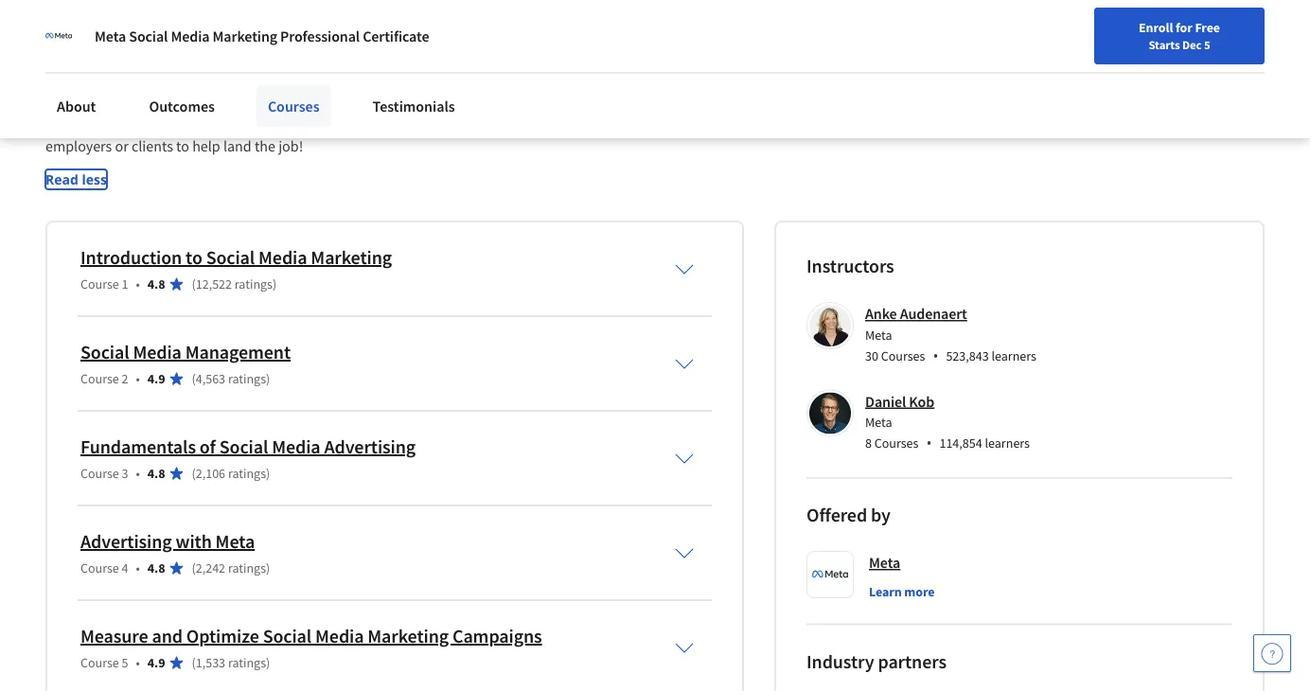 Task type: describe. For each thing, give the bounding box(es) containing it.
free
[[1195, 19, 1220, 36]]

anke
[[865, 305, 897, 324]]

( for media
[[192, 370, 196, 387]]

measure and optimize social media marketing campaigns link
[[80, 625, 542, 648]]

campaigns
[[453, 625, 542, 648]]

read
[[45, 171, 78, 189]]

1 vertical spatial to
[[176, 137, 189, 156]]

4.8 for advertising
[[148, 560, 165, 577]]

ratings for of
[[228, 465, 266, 482]]

media
[[328, 23, 368, 42]]

1 vertical spatial advertising
[[80, 530, 172, 554]]

meta social media marketing professional certificate
[[95, 27, 429, 45]]

( for with
[[192, 560, 196, 577]]

0 horizontal spatial 5
[[122, 654, 128, 672]]

job!
[[279, 137, 303, 156]]

more
[[905, 583, 935, 600]]

by
[[871, 503, 891, 527]]

3
[[122, 465, 128, 482]]

employers
[[45, 137, 112, 156]]

• for fundamentals of social media advertising
[[136, 465, 140, 482]]

read less
[[45, 171, 107, 189]]

presenting your campaign results
[[83, 84, 294, 102]]

or
[[115, 137, 129, 156]]

can
[[376, 114, 399, 133]]

ratings for with
[[228, 560, 266, 577]]

portfolio
[[292, 114, 347, 133]]

4,563
[[196, 370, 225, 387]]

building
[[83, 53, 136, 72]]

social up ( 2,106 ratings )
[[219, 435, 268, 459]]

a inside by the end, you'll have a project-based portfolio you can demonstrate to recruiters, potential employers or clients to help land the job!
[[191, 114, 198, 133]]

help center image
[[1261, 642, 1284, 665]]

4
[[122, 560, 128, 577]]

you
[[350, 114, 373, 133]]

full
[[201, 53, 222, 72]]

0 vertical spatial to
[[486, 114, 499, 133]]

daniel
[[865, 392, 906, 411]]

meta up building
[[95, 27, 126, 45]]

fundamentals
[[80, 435, 196, 459]]

meta inside anke audenaert meta 30 courses • 523,843 learners
[[865, 326, 892, 343]]

creating
[[83, 23, 137, 42]]

) for to
[[273, 276, 277, 293]]

outcomes
[[149, 97, 215, 116]]

professional
[[280, 27, 360, 45]]

introduction
[[80, 246, 182, 270]]

4.9 for and
[[148, 654, 165, 672]]

( 1,533 ratings )
[[192, 654, 270, 672]]

) for of
[[266, 465, 270, 482]]

daniel kob image
[[810, 393, 851, 434]]

based
[[250, 114, 289, 133]]

ratings for to
[[235, 276, 273, 293]]

optimize
[[186, 625, 259, 648]]

recruiters,
[[502, 114, 567, 133]]

2
[[122, 370, 128, 387]]

) for with
[[266, 560, 270, 577]]

presenting
[[83, 84, 151, 102]]

industry
[[807, 650, 874, 673]]

partners
[[878, 650, 947, 673]]

• for social media management
[[136, 370, 140, 387]]

anke audenaert meta 30 courses • 523,843 learners
[[865, 305, 1037, 366]]

help
[[192, 137, 220, 156]]

0 vertical spatial campaign
[[244, 53, 306, 72]]

( for and
[[192, 654, 196, 672]]

enroll for free starts dec 5
[[1139, 19, 1220, 52]]

less
[[82, 171, 107, 189]]

anke audenaert link
[[865, 305, 967, 324]]

5 inside enroll for free starts dec 5
[[1204, 37, 1211, 52]]

• for introduction to social media marketing
[[136, 276, 140, 293]]

testimonials link
[[361, 85, 467, 127]]

1 horizontal spatial ad
[[371, 23, 387, 42]]

fundamentals of social media advertising link
[[80, 435, 416, 459]]

( 12,522 ratings )
[[192, 276, 277, 293]]

measure and optimize social media marketing campaigns
[[80, 625, 542, 648]]

meta image
[[45, 23, 72, 49]]

course 1 •
[[80, 276, 140, 293]]

about
[[57, 97, 96, 116]]

show notifications image
[[1109, 24, 1132, 46]]

1 horizontal spatial the
[[255, 137, 275, 156]]

2 vertical spatial marketing
[[368, 625, 449, 648]]

courses for daniel
[[875, 435, 919, 452]]

for inside enroll for free starts dec 5
[[1176, 19, 1193, 36]]

course for measure
[[80, 654, 119, 672]]

social media management
[[80, 341, 291, 364]]

social media management link
[[80, 341, 291, 364]]

starts
[[1149, 37, 1180, 52]]

learners for audenaert
[[992, 347, 1037, 364]]

daniel kob link
[[865, 392, 935, 411]]

( 2,242 ratings )
[[192, 560, 270, 577]]

course 3 •
[[80, 465, 140, 482]]

social up building
[[129, 27, 168, 45]]

read less button
[[45, 170, 107, 190]]

course for advertising
[[80, 560, 119, 577]]

learners for kob
[[985, 435, 1030, 452]]

brief
[[203, 23, 233, 42]]

1 vertical spatial marketing
[[311, 246, 392, 270]]

introduction to social media marketing
[[80, 246, 392, 270]]

( 2,106 ratings )
[[192, 465, 270, 482]]

ads
[[358, 53, 381, 72]]

0 vertical spatial marketing
[[213, 27, 277, 45]]

offered
[[807, 503, 867, 527]]

fundamentals of social media advertising
[[80, 435, 416, 459]]

advertising with meta
[[80, 530, 255, 554]]

2,242
[[196, 560, 225, 577]]

0 vertical spatial the
[[64, 114, 85, 133]]

( for to
[[192, 276, 196, 293]]



Task type: vqa. For each thing, say whether or not it's contained in the screenshot.
After
no



Task type: locate. For each thing, give the bounding box(es) containing it.
5 ( from the top
[[192, 654, 196, 672]]

4 course from the top
[[80, 560, 119, 577]]

1 vertical spatial a
[[191, 114, 198, 133]]

with
[[176, 530, 212, 554]]

4.9 right 2 at the left bottom
[[148, 370, 165, 387]]

marketing
[[213, 27, 277, 45], [311, 246, 392, 270], [368, 625, 449, 648]]

5 course from the top
[[80, 654, 119, 672]]

0 vertical spatial your
[[257, 23, 285, 42]]

12,522
[[196, 276, 232, 293]]

0 vertical spatial a
[[140, 23, 147, 42]]

2 4.9 from the top
[[148, 654, 165, 672]]

ad right full
[[225, 53, 241, 72]]

about link
[[45, 85, 107, 127]]

dec
[[1183, 37, 1202, 52]]

ratings for media
[[228, 370, 266, 387]]

4.8 right 1
[[148, 276, 165, 293]]

the down based
[[255, 137, 275, 156]]

audenaert
[[900, 305, 967, 324]]

3 4.8 from the top
[[148, 560, 165, 577]]

learn
[[869, 583, 902, 600]]

by the end, you'll have a project-based portfolio you can demonstrate to recruiters, potential employers or clients to help land the job!
[[45, 114, 630, 156]]

introduction to social media marketing link
[[80, 246, 392, 270]]

clients
[[132, 137, 173, 156]]

( down fundamentals of social media advertising link
[[192, 465, 196, 482]]

ratings for and
[[228, 654, 266, 672]]

meta inside daniel kob meta 8 courses • 114,854 learners
[[865, 414, 892, 431]]

• right 1
[[136, 276, 140, 293]]

for up dec
[[1176, 19, 1193, 36]]

( 4,563 ratings )
[[192, 370, 270, 387]]

measure
[[80, 625, 148, 648]]

daniel kob meta 8 courses • 114,854 learners
[[865, 392, 1030, 453]]

courses
[[268, 97, 320, 116], [881, 347, 925, 364], [875, 435, 919, 452]]

learn more
[[869, 583, 935, 600]]

building your own full ad campaign in meta ads manager
[[83, 53, 439, 72]]

2 course from the top
[[80, 370, 119, 387]]

4.8 down advertising with meta link
[[148, 560, 165, 577]]

) down fundamentals of social media advertising link
[[266, 465, 270, 482]]

4.9 down and
[[148, 654, 165, 672]]

• inside anke audenaert meta 30 courses • 523,843 learners
[[933, 345, 939, 366]]

2 ( from the top
[[192, 370, 196, 387]]

1 vertical spatial ad
[[225, 53, 241, 72]]

2 4.8 from the top
[[148, 465, 165, 482]]

your up have
[[154, 84, 183, 102]]

ratings right 2,242
[[228, 560, 266, 577]]

the
[[64, 114, 85, 133], [255, 137, 275, 156]]

learners right '523,843'
[[992, 347, 1037, 364]]

1 vertical spatial learners
[[985, 435, 1030, 452]]

0 vertical spatial courses
[[268, 97, 320, 116]]

coursera image
[[23, 15, 143, 46]]

courses right 8
[[875, 435, 919, 452]]

your left own
[[139, 53, 168, 72]]

course down measure
[[80, 654, 119, 672]]

a
[[140, 23, 147, 42], [191, 114, 198, 133]]

learn more button
[[869, 582, 935, 601]]

4.8 for introduction
[[148, 276, 165, 293]]

• right 2 at the left bottom
[[136, 370, 140, 387]]

)
[[273, 276, 277, 293], [266, 370, 270, 387], [266, 465, 270, 482], [266, 560, 270, 577], [266, 654, 270, 672]]

0 horizontal spatial a
[[140, 23, 147, 42]]

( for of
[[192, 465, 196, 482]]

ratings down fundamentals of social media advertising
[[228, 465, 266, 482]]

114,854
[[940, 435, 983, 452]]

course for fundamentals
[[80, 465, 119, 482]]

meta right in
[[324, 53, 355, 72]]

5
[[1204, 37, 1211, 52], [122, 654, 128, 672]]

campaign down meta social media marketing professional certificate
[[244, 53, 306, 72]]

results
[[252, 84, 294, 102]]

your for own
[[139, 53, 168, 72]]

meta link
[[869, 551, 901, 574]]

ratings
[[235, 276, 273, 293], [228, 370, 266, 387], [228, 465, 266, 482], [228, 560, 266, 577], [228, 654, 266, 672]]

land
[[223, 137, 252, 156]]

3 ( from the top
[[192, 465, 196, 482]]

project-
[[201, 114, 250, 133]]

for
[[1176, 19, 1193, 36], [236, 23, 253, 42]]

2,106
[[196, 465, 225, 482]]

course left 3
[[80, 465, 119, 482]]

courses inside daniel kob meta 8 courses • 114,854 learners
[[875, 435, 919, 452]]

menu item
[[967, 19, 1089, 80]]

enroll
[[1139, 19, 1173, 36]]

1 course from the top
[[80, 276, 119, 293]]

1 vertical spatial campaign
[[186, 84, 249, 102]]

4 ( from the top
[[192, 560, 196, 577]]

have
[[157, 114, 188, 133]]

1,533
[[196, 654, 225, 672]]

meta down 'anke'
[[865, 326, 892, 343]]

• right 3
[[136, 465, 140, 482]]

3 course from the top
[[80, 465, 119, 482]]

social up ( 1,533 ratings ) at the bottom left
[[263, 625, 312, 648]]

a right have
[[191, 114, 198, 133]]

course for introduction
[[80, 276, 119, 293]]

ratings down management
[[228, 370, 266, 387]]

( down the 'introduction to social media marketing' link on the top of the page
[[192, 276, 196, 293]]

meta
[[95, 27, 126, 45], [324, 53, 355, 72], [865, 326, 892, 343], [865, 414, 892, 431], [216, 530, 255, 554], [869, 554, 901, 573]]

0 horizontal spatial for
[[236, 23, 253, 42]]

2 vertical spatial your
[[154, 84, 183, 102]]

course left 2 at the left bottom
[[80, 370, 119, 387]]

4.9 for media
[[148, 370, 165, 387]]

• left '523,843'
[[933, 345, 939, 366]]

course left 1
[[80, 276, 119, 293]]

1 vertical spatial your
[[139, 53, 168, 72]]

management
[[185, 341, 291, 364]]

course 2 •
[[80, 370, 140, 387]]

anke audenaert image
[[810, 305, 851, 347]]

0 vertical spatial 5
[[1204, 37, 1211, 52]]

• for measure and optimize social media marketing campaigns
[[136, 654, 140, 672]]

) down the 'introduction to social media marketing' link on the top of the page
[[273, 276, 277, 293]]

to left help
[[176, 137, 189, 156]]

courses right the 30
[[881, 347, 925, 364]]

1
[[122, 276, 128, 293]]

outcomes link
[[138, 85, 226, 127]]

courses link
[[256, 85, 331, 127]]

0 horizontal spatial the
[[64, 114, 85, 133]]

0 horizontal spatial advertising
[[80, 530, 172, 554]]

1 horizontal spatial a
[[191, 114, 198, 133]]

learners right 114,854
[[985, 435, 1030, 452]]

by
[[45, 114, 61, 133]]

in
[[309, 53, 321, 72]]

0 vertical spatial advertising
[[324, 435, 416, 459]]

campaign
[[244, 53, 306, 72], [186, 84, 249, 102]]

1 4.8 from the top
[[148, 276, 165, 293]]

to left recruiters,
[[486, 114, 499, 133]]

1 4.9 from the top
[[148, 370, 165, 387]]

• inside daniel kob meta 8 courses • 114,854 learners
[[926, 433, 932, 453]]

) for media
[[266, 370, 270, 387]]

meta up ( 2,242 ratings )
[[216, 530, 255, 554]]

social
[[288, 23, 325, 42]]

ratings down the optimize
[[228, 654, 266, 672]]

your for campaign
[[154, 84, 183, 102]]

0 vertical spatial 4.8
[[148, 276, 165, 293]]

0 vertical spatial 4.9
[[148, 370, 165, 387]]

) right 2,242
[[266, 560, 270, 577]]

1 vertical spatial the
[[255, 137, 275, 156]]

course 5 •
[[80, 654, 140, 672]]

for right brief
[[236, 23, 253, 42]]

) down management
[[266, 370, 270, 387]]

• for advertising with meta
[[136, 560, 140, 577]]

2 vertical spatial courses
[[875, 435, 919, 452]]

0 horizontal spatial ad
[[225, 53, 241, 72]]

social
[[129, 27, 168, 45], [206, 246, 255, 270], [80, 341, 129, 364], [219, 435, 268, 459], [263, 625, 312, 648]]

campaign down full
[[186, 84, 249, 102]]

1 vertical spatial 4.8
[[148, 465, 165, 482]]

you'll
[[119, 114, 154, 133]]

5 right dec
[[1204, 37, 1211, 52]]

523,843
[[946, 347, 989, 364]]

own
[[171, 53, 198, 72]]

• left 114,854
[[926, 433, 932, 453]]

testimonials
[[373, 97, 455, 116]]

your up building your own full ad campaign in meta ads manager on the top of the page
[[257, 23, 285, 42]]

ad right media
[[371, 23, 387, 42]]

ad
[[371, 23, 387, 42], [225, 53, 241, 72]]

learners inside anke audenaert meta 30 courses • 523,843 learners
[[992, 347, 1037, 364]]

• down measure
[[136, 654, 140, 672]]

2 vertical spatial 4.8
[[148, 560, 165, 577]]

meta up learn in the bottom of the page
[[869, 554, 901, 573]]

) down measure and optimize social media marketing campaigns link on the bottom left of the page
[[266, 654, 270, 672]]

a left creative
[[140, 23, 147, 42]]

potential
[[570, 114, 627, 133]]

(
[[192, 276, 196, 293], [192, 370, 196, 387], [192, 465, 196, 482], [192, 560, 196, 577], [192, 654, 196, 672]]

to up 12,522
[[186, 246, 202, 270]]

demonstrate
[[402, 114, 483, 133]]

of
[[200, 435, 216, 459]]

course for social
[[80, 370, 119, 387]]

manager
[[384, 53, 439, 72]]

ratings down the 'introduction to social media marketing' link on the top of the page
[[235, 276, 273, 293]]

social up course 2 •
[[80, 341, 129, 364]]

advertising with meta link
[[80, 530, 255, 554]]

) for and
[[266, 654, 270, 672]]

1 vertical spatial courses
[[881, 347, 925, 364]]

( down the optimize
[[192, 654, 196, 672]]

creating a creative brief for your social media ad
[[83, 23, 387, 42]]

instructors
[[807, 254, 894, 278]]

1 ( from the top
[[192, 276, 196, 293]]

1 horizontal spatial advertising
[[324, 435, 416, 459]]

1 vertical spatial 4.9
[[148, 654, 165, 672]]

1 horizontal spatial for
[[1176, 19, 1193, 36]]

social up ( 12,522 ratings )
[[206, 246, 255, 270]]

course
[[80, 276, 119, 293], [80, 370, 119, 387], [80, 465, 119, 482], [80, 560, 119, 577], [80, 654, 119, 672]]

courses inside courses link
[[268, 97, 320, 116]]

( down social media management link
[[192, 370, 196, 387]]

( down "with"
[[192, 560, 196, 577]]

• right 4
[[136, 560, 140, 577]]

course 4 •
[[80, 560, 140, 577]]

1 vertical spatial 5
[[122, 654, 128, 672]]

end,
[[88, 114, 116, 133]]

certificate
[[363, 27, 429, 45]]

4.8 right 3
[[148, 465, 165, 482]]

0 vertical spatial ad
[[371, 23, 387, 42]]

courses inside anke audenaert meta 30 courses • 523,843 learners
[[881, 347, 925, 364]]

1 horizontal spatial 5
[[1204, 37, 1211, 52]]

None search field
[[270, 12, 544, 50]]

courses for anke
[[881, 347, 925, 364]]

courses up job!
[[268, 97, 320, 116]]

and
[[152, 625, 183, 648]]

2 vertical spatial to
[[186, 246, 202, 270]]

course left 4
[[80, 560, 119, 577]]

the right by
[[64, 114, 85, 133]]

5 down measure
[[122, 654, 128, 672]]

30
[[865, 347, 879, 364]]

0 vertical spatial learners
[[992, 347, 1037, 364]]

offered by
[[807, 503, 891, 527]]

learners inside daniel kob meta 8 courses • 114,854 learners
[[985, 435, 1030, 452]]

meta down daniel
[[865, 414, 892, 431]]

4.8 for fundamentals
[[148, 465, 165, 482]]



